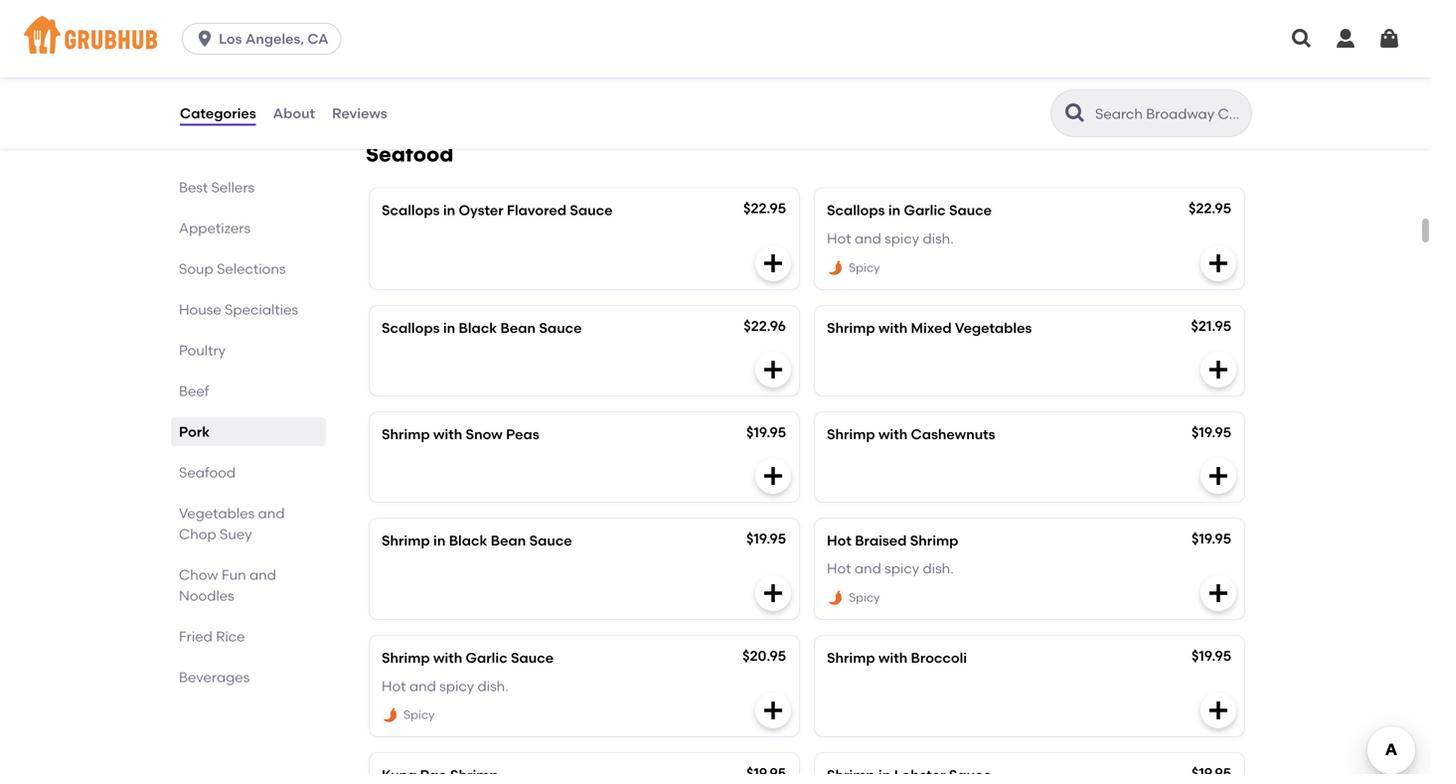 Task type: describe. For each thing, give the bounding box(es) containing it.
sellers
[[211, 179, 255, 196]]

spicy image for shrimp with garlic sauce
[[382, 707, 400, 725]]

cashewnuts
[[911, 426, 996, 443]]

2 $22.95 from the left
[[1189, 200, 1232, 217]]

$19.95 for shrimp with broccoli
[[1192, 648, 1232, 665]]

shrimp with snow peas
[[382, 426, 540, 443]]

los angeles, ca button
[[182, 23, 350, 55]]

dish. for braised
[[923, 560, 954, 577]]

shrimp for shrimp with garlic sauce
[[382, 650, 430, 667]]

and for shrimp with garlic sauce
[[410, 678, 436, 695]]

scallops for scallops in oyster flavored sauce
[[382, 202, 440, 219]]

with for cashewnuts
[[879, 426, 908, 443]]

scallops for scallops in black bean sauce
[[382, 320, 440, 336]]

scallops for scallops in garlic sauce
[[827, 202, 886, 219]]

selections
[[217, 261, 286, 277]]

noodles
[[179, 588, 234, 605]]

chow fun and noodles
[[179, 567, 276, 605]]

in for scallops in oyster flavored sauce
[[443, 202, 456, 219]]

search icon image
[[1064, 101, 1088, 125]]

ca
[[308, 30, 329, 47]]

spicy for with
[[440, 678, 474, 695]]

1 $22.95 from the left
[[744, 200, 787, 217]]

scallops in oyster flavored sauce
[[382, 202, 613, 219]]

rice
[[216, 628, 245, 645]]

shrimp with cashewnuts
[[827, 426, 996, 443]]

hot braised shrimp
[[827, 532, 959, 549]]

spicy for braised
[[885, 560, 920, 577]]

fried
[[179, 628, 213, 645]]

soup selections
[[179, 261, 286, 277]]

garlic for in
[[904, 202, 946, 219]]

reviews
[[332, 105, 388, 122]]

chow
[[179, 567, 218, 584]]

0 vertical spatial vegetables
[[956, 320, 1033, 336]]

Search Broadway Cuisine search field
[[1094, 104, 1246, 123]]

vegetables and chop suey
[[179, 505, 285, 543]]

reviews button
[[331, 78, 389, 149]]

suey
[[220, 526, 252, 543]]

spicy for scallops
[[849, 260, 880, 275]]

spicy for in
[[885, 230, 920, 247]]

broccoli
[[911, 650, 968, 667]]

with for garlic
[[434, 650, 463, 667]]

shrimp for shrimp with mixed vegetables
[[827, 320, 876, 336]]

and for hot braised shrimp
[[855, 560, 882, 577]]

dish. for in
[[923, 230, 954, 247]]

sauce for $22.95
[[570, 202, 613, 219]]

spicy image for hot braised shrimp
[[827, 590, 845, 608]]

shrimp with garlic sauce
[[382, 650, 554, 667]]

oyster
[[459, 202, 504, 219]]

1 vertical spatial seafood
[[179, 464, 236, 481]]

pork
[[179, 424, 210, 441]]

sauce for $19.95
[[530, 532, 572, 549]]

svg image inside "los angeles, ca" button
[[195, 29, 215, 49]]

chop
[[179, 526, 216, 543]]

and for scallops in garlic sauce
[[855, 230, 882, 247]]

soup
[[179, 261, 214, 277]]

and inside vegetables and chop suey
[[258, 505, 285, 522]]

categories
[[180, 105, 256, 122]]

garlic for with
[[466, 650, 508, 667]]

bean for shrimp in black bean sauce
[[491, 532, 526, 549]]

$19.95 for shrimp in black bean sauce
[[747, 530, 787, 547]]

scallops in black bean sauce
[[382, 320, 582, 336]]

beef
[[179, 383, 209, 400]]

dish. for with
[[478, 678, 509, 695]]

house
[[179, 301, 221, 318]]

hot for hot braised shrimp
[[827, 560, 852, 577]]

shrimp for shrimp in black bean sauce
[[382, 532, 430, 549]]

hot and spicy dish. for in
[[827, 230, 954, 247]]

scallops in garlic sauce
[[827, 202, 992, 219]]

flavored
[[507, 202, 567, 219]]



Task type: locate. For each thing, give the bounding box(es) containing it.
and right fun
[[250, 567, 276, 584]]

in for shrimp in black bean sauce
[[434, 532, 446, 549]]

and inside chow fun and noodles
[[250, 567, 276, 584]]

spicy
[[849, 260, 880, 275], [849, 591, 880, 605], [404, 708, 435, 722]]

0 vertical spatial dish.
[[923, 230, 954, 247]]

hot down shrimp with garlic sauce on the left bottom of page
[[382, 678, 406, 695]]

spicy image
[[827, 259, 845, 277]]

hot down hot braised shrimp
[[827, 560, 852, 577]]

shrimp for shrimp with cashewnuts
[[827, 426, 876, 443]]

seafood down 'reviews'
[[366, 142, 454, 167]]

sauce for $22.96
[[539, 320, 582, 336]]

braised
[[855, 532, 907, 549]]

1 vertical spatial bean
[[491, 532, 526, 549]]

house specialties
[[179, 301, 298, 318]]

hot and spicy dish. down shrimp with garlic sauce on the left bottom of page
[[382, 678, 509, 695]]

hot
[[827, 230, 852, 247], [827, 532, 852, 549], [827, 560, 852, 577], [382, 678, 406, 695]]

bean
[[501, 320, 536, 336], [491, 532, 526, 549]]

hot for scallops in garlic sauce
[[827, 230, 852, 247]]

0 horizontal spatial seafood
[[179, 464, 236, 481]]

in for scallops in black bean sauce
[[443, 320, 456, 336]]

scallops
[[382, 202, 440, 219], [827, 202, 886, 219], [382, 320, 440, 336]]

with for snow
[[434, 426, 463, 443]]

vegetables right mixed
[[956, 320, 1033, 336]]

hot for shrimp with garlic sauce
[[382, 678, 406, 695]]

hot and spicy dish. down scallops in garlic sauce
[[827, 230, 954, 247]]

1 vertical spatial dish.
[[923, 560, 954, 577]]

hot and spicy dish. down hot braised shrimp
[[827, 560, 954, 577]]

black for scallops
[[459, 320, 497, 336]]

in
[[443, 202, 456, 219], [889, 202, 901, 219], [443, 320, 456, 336], [434, 532, 446, 549]]

los
[[219, 30, 242, 47]]

0 horizontal spatial garlic
[[466, 650, 508, 667]]

$19.95 for shrimp with cashewnuts
[[1192, 424, 1232, 441]]

spicy for hot
[[849, 591, 880, 605]]

$22.95
[[744, 200, 787, 217], [1189, 200, 1232, 217]]

1 vertical spatial black
[[449, 532, 488, 549]]

1 vertical spatial garlic
[[466, 650, 508, 667]]

0 horizontal spatial vegetables
[[179, 505, 255, 522]]

1 horizontal spatial garlic
[[904, 202, 946, 219]]

appetizers
[[179, 220, 251, 237]]

beverages
[[179, 669, 250, 686]]

1 vertical spatial vegetables
[[179, 505, 255, 522]]

garlic
[[904, 202, 946, 219], [466, 650, 508, 667]]

spicy
[[885, 230, 920, 247], [885, 560, 920, 577], [440, 678, 474, 695]]

spicy down braised
[[849, 591, 880, 605]]

0 horizontal spatial $22.95
[[744, 200, 787, 217]]

about button
[[272, 78, 316, 149]]

sauce
[[570, 202, 613, 219], [950, 202, 992, 219], [539, 320, 582, 336], [530, 532, 572, 549], [511, 650, 554, 667]]

peas
[[506, 426, 540, 443]]

spicy right spicy image at the top right of page
[[849, 260, 880, 275]]

bean for scallops in black bean sauce
[[501, 320, 536, 336]]

0 vertical spatial hot and spicy dish.
[[827, 230, 954, 247]]

1 vertical spatial spicy
[[885, 560, 920, 577]]

best sellers
[[179, 179, 255, 196]]

vegetables
[[956, 320, 1033, 336], [179, 505, 255, 522]]

spicy down hot braised shrimp
[[885, 560, 920, 577]]

main navigation navigation
[[0, 0, 1432, 78]]

spicy image
[[827, 590, 845, 608], [382, 707, 400, 725]]

1 horizontal spatial spicy image
[[827, 590, 845, 608]]

0 vertical spatial black
[[459, 320, 497, 336]]

with for mixed
[[879, 320, 908, 336]]

spicy image down hot braised shrimp
[[827, 590, 845, 608]]

dish. down shrimp with garlic sauce on the left bottom of page
[[478, 678, 509, 695]]

spicy down shrimp with garlic sauce on the left bottom of page
[[440, 678, 474, 695]]

seafood
[[366, 142, 454, 167], [179, 464, 236, 481]]

0 vertical spatial spicy
[[849, 260, 880, 275]]

1 vertical spatial spicy image
[[382, 707, 400, 725]]

1 vertical spatial hot and spicy dish.
[[827, 560, 954, 577]]

and down braised
[[855, 560, 882, 577]]

categories button
[[179, 78, 257, 149]]

0 horizontal spatial spicy image
[[382, 707, 400, 725]]

1 horizontal spatial $22.95
[[1189, 200, 1232, 217]]

$19.95
[[747, 424, 787, 441], [1192, 424, 1232, 441], [747, 530, 787, 547], [1192, 530, 1232, 547], [1192, 648, 1232, 665]]

2 vertical spatial dish.
[[478, 678, 509, 695]]

and down shrimp with garlic sauce on the left bottom of page
[[410, 678, 436, 695]]

svg image
[[1378, 27, 1402, 51], [195, 29, 215, 49], [762, 251, 786, 275], [1207, 251, 1231, 275], [1207, 358, 1231, 382], [762, 464, 786, 488], [762, 582, 786, 606], [1207, 582, 1231, 606], [762, 699, 786, 723], [1207, 699, 1231, 723]]

shrimp with broccoli
[[827, 650, 968, 667]]

1 horizontal spatial seafood
[[366, 142, 454, 167]]

shrimp for shrimp with snow peas
[[382, 426, 430, 443]]

$22.96
[[744, 318, 787, 334]]

with
[[879, 320, 908, 336], [434, 426, 463, 443], [879, 426, 908, 443], [434, 650, 463, 667], [879, 650, 908, 667]]

2 vertical spatial spicy
[[404, 708, 435, 722]]

$19.95 for shrimp with snow peas
[[747, 424, 787, 441]]

spicy down scallops in garlic sauce
[[885, 230, 920, 247]]

shrimp for shrimp with broccoli
[[827, 650, 876, 667]]

specialties
[[225, 301, 298, 318]]

1 horizontal spatial vegetables
[[956, 320, 1033, 336]]

poultry
[[179, 342, 226, 359]]

shrimp with mixed vegetables
[[827, 320, 1033, 336]]

$21.95
[[1192, 318, 1232, 334]]

hot and spicy dish.
[[827, 230, 954, 247], [827, 560, 954, 577], [382, 678, 509, 695]]

seafood down pork
[[179, 464, 236, 481]]

2 vertical spatial spicy
[[440, 678, 474, 695]]

angeles,
[[245, 30, 304, 47]]

black
[[459, 320, 497, 336], [449, 532, 488, 549]]

and down scallops in garlic sauce
[[855, 230, 882, 247]]

mixed
[[911, 320, 952, 336]]

0 vertical spatial spicy image
[[827, 590, 845, 608]]

0 vertical spatial spicy
[[885, 230, 920, 247]]

shrimp in black bean sauce
[[382, 532, 572, 549]]

1 vertical spatial spicy
[[849, 591, 880, 605]]

0 vertical spatial garlic
[[904, 202, 946, 219]]

fun
[[222, 567, 246, 584]]

black for shrimp
[[449, 532, 488, 549]]

best
[[179, 179, 208, 196]]

spicy image down shrimp with garlic sauce on the left bottom of page
[[382, 707, 400, 725]]

hot and spicy dish. for with
[[382, 678, 509, 695]]

0 vertical spatial bean
[[501, 320, 536, 336]]

los angeles, ca
[[219, 30, 329, 47]]

in for scallops in garlic sauce
[[889, 202, 901, 219]]

and
[[855, 230, 882, 247], [258, 505, 285, 522], [855, 560, 882, 577], [250, 567, 276, 584], [410, 678, 436, 695]]

spicy down shrimp with garlic sauce on the left bottom of page
[[404, 708, 435, 722]]

svg image
[[1291, 27, 1315, 51], [1334, 27, 1358, 51], [762, 63, 786, 87], [762, 358, 786, 382], [1207, 464, 1231, 488]]

snow
[[466, 426, 503, 443]]

hot up spicy image at the top right of page
[[827, 230, 852, 247]]

spicy for shrimp
[[404, 708, 435, 722]]

dish.
[[923, 230, 954, 247], [923, 560, 954, 577], [478, 678, 509, 695]]

about
[[273, 105, 315, 122]]

$20.95
[[743, 648, 787, 665]]

hot left braised
[[827, 532, 852, 549]]

shrimp
[[827, 320, 876, 336], [382, 426, 430, 443], [827, 426, 876, 443], [382, 532, 430, 549], [911, 532, 959, 549], [382, 650, 430, 667], [827, 650, 876, 667]]

and up chow fun and noodles
[[258, 505, 285, 522]]

with for broccoli
[[879, 650, 908, 667]]

hot and spicy dish. for braised
[[827, 560, 954, 577]]

vegetables up suey
[[179, 505, 255, 522]]

vegetables inside vegetables and chop suey
[[179, 505, 255, 522]]

fried rice
[[179, 628, 245, 645]]

dish. down hot braised shrimp
[[923, 560, 954, 577]]

2 vertical spatial hot and spicy dish.
[[382, 678, 509, 695]]

dish. down scallops in garlic sauce
[[923, 230, 954, 247]]

0 vertical spatial seafood
[[366, 142, 454, 167]]



Task type: vqa. For each thing, say whether or not it's contained in the screenshot.
(Full) associated with Oreo Rozalach (Full)
no



